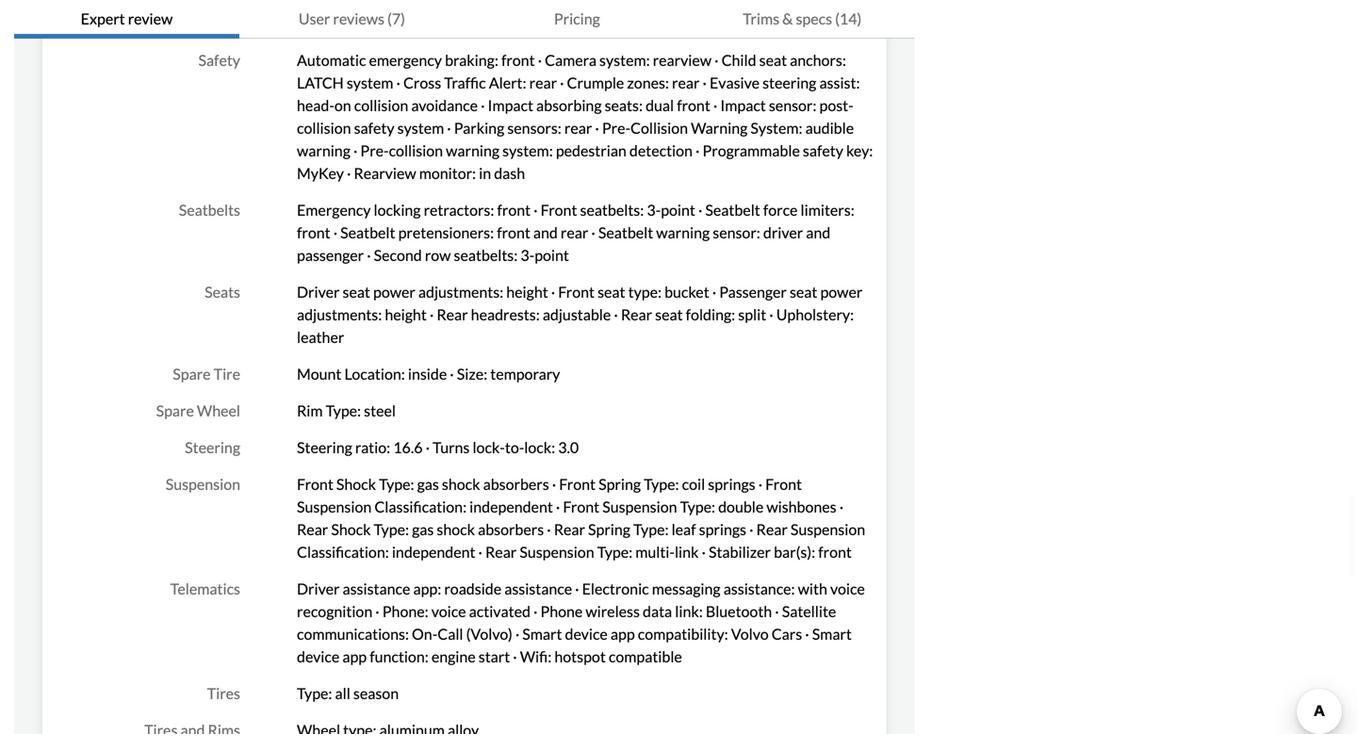 Task type: describe. For each thing, give the bounding box(es) containing it.
0 horizontal spatial safety
[[354, 119, 395, 137]]

automatic emergency braking: front · camera system: rearview · child seat anchors: latch system · cross traffic alert: rear · crumple zones: rear · evasive steering assist: head-on collision avoidance · impact absorbing seats: dual front · impact sensor: post- collision safety system · parking sensors: rear · pre-collision warning system: audible warning · pre-collision warning system: pedestrian detection · programmable safety key: mykey · rearview monitor: in dash
[[297, 51, 873, 182]]

rear left the headrests:
[[437, 306, 468, 324]]

pretensioners:
[[398, 223, 494, 242]]

child
[[722, 51, 757, 69]]

dual
[[646, 96, 674, 115]]

driver for driver assistance app: roadside assistance · electronic messaging assistance: with voice recognition · phone: voice activated · phone wireless data link: bluetooth · satellite communications: on-call (volvo) · smart device app compatibility: volvo cars · smart device app function: engine start · wifi: hotspot compatible
[[297, 580, 340, 598]]

tire
[[214, 365, 240, 383]]

key:
[[847, 141, 873, 160]]

lock-
[[473, 438, 505, 457]]

bucket
[[665, 283, 710, 301]]

rearview
[[354, 164, 416, 182]]

folding:
[[686, 306, 736, 324]]

1 horizontal spatial power
[[573, 14, 615, 33]]

split
[[739, 306, 767, 324]]

function:
[[370, 648, 429, 666]]

1 vertical spatial shock
[[437, 521, 475, 539]]

with
[[798, 580, 828, 598]]

moonroof:
[[297, 14, 368, 33]]

1 assistance from the left
[[343, 580, 411, 598]]

2 horizontal spatial seatbelt
[[706, 201, 761, 219]]

rear inside emergency locking retractors: front · front seatbelts: 3-point · seatbelt force limiters: front · seatbelt pretensioners: front and rear · seatbelt warning sensor: driver and passenger · second row seatbelts: 3-point
[[561, 223, 589, 242]]

sensors:
[[508, 119, 562, 137]]

alert:
[[489, 74, 527, 92]]

phone
[[541, 603, 583, 621]]

front shock type: gas shock absorbers · front spring type: coil springs · front suspension classification: independent · front suspension type: double wishbones · rear shock type: gas shock absorbers · rear spring type: leaf springs · rear suspension classification: independent · rear suspension type: multi-link · stabilizer bar(s): front
[[297, 475, 866, 562]]

0 vertical spatial gas
[[417, 475, 439, 494]]

upholstery:
[[777, 306, 854, 324]]

aluminum
[[759, 14, 825, 33]]

0 vertical spatial height
[[507, 283, 549, 301]]

emergency
[[369, 51, 442, 69]]

steering ratio: 16.6 · turns lock-to-lock: 3.0
[[297, 438, 579, 457]]

suspension down "spare wheel"
[[166, 475, 240, 494]]

call
[[438, 625, 463, 644]]

retractors:
[[424, 201, 494, 219]]

0 horizontal spatial power
[[373, 283, 416, 301]]

camera
[[545, 51, 597, 69]]

suspension down wishbones
[[791, 521, 866, 539]]

1 horizontal spatial warning
[[446, 141, 500, 160]]

driver assistance app: roadside assistance · electronic messaging assistance: with voice recognition · phone: voice activated · phone wireless data link: bluetooth · satellite communications: on-call (volvo) · smart device app compatibility: volvo cars · smart device app function: engine start · wifi: hotspot compatible
[[297, 580, 865, 666]]

steering
[[763, 74, 817, 92]]

communications:
[[297, 625, 409, 644]]

1 vertical spatial classification:
[[297, 543, 389, 562]]

2 impact from the left
[[721, 96, 766, 115]]

0 horizontal spatial seatbelt
[[341, 223, 396, 242]]

seat down passenger
[[343, 283, 371, 301]]

1 horizontal spatial seatbelts:
[[580, 201, 644, 219]]

(volvo)
[[466, 625, 513, 644]]

wireless
[[586, 603, 640, 621]]

2 and from the left
[[807, 223, 831, 242]]

0 vertical spatial collision
[[354, 96, 409, 115]]

cross
[[404, 74, 441, 92]]

rearview
[[653, 51, 712, 69]]

spare tire
[[173, 365, 240, 383]]

headrests:
[[471, 306, 540, 324]]

wheel
[[197, 402, 240, 420]]

pricing
[[554, 9, 600, 28]]

0 vertical spatial springs
[[708, 475, 756, 494]]

0 vertical spatial pre-
[[602, 119, 631, 137]]

rear up absorbing
[[530, 74, 557, 92]]

zones:
[[627, 74, 669, 92]]

0 vertical spatial device
[[565, 625, 608, 644]]

seat down bucket
[[656, 306, 683, 324]]

rear down type:
[[621, 306, 653, 324]]

1 vertical spatial height
[[385, 306, 427, 324]]

electronic
[[582, 580, 649, 598]]

0 vertical spatial classification:
[[375, 498, 467, 516]]

sensor: inside automatic emergency braking: front · camera system: rearview · child seat anchors: latch system · cross traffic alert: rear · crumple zones: rear · evasive steering assist: head-on collision avoidance · impact absorbing seats: dual front · impact sensor: post- collision safety system · parking sensors: rear · pre-collision warning system: audible warning · pre-collision warning system: pedestrian detection · programmable safety key: mykey · rearview monitor: in dash
[[769, 96, 817, 115]]

type: left all at the bottom of page
[[297, 685, 332, 703]]

user reviews (7)
[[299, 9, 405, 28]]

1 vertical spatial absorbers
[[478, 521, 544, 539]]

leaf
[[672, 521, 696, 539]]

audible
[[806, 119, 854, 137]]

wifi:
[[520, 648, 552, 666]]

size:
[[457, 365, 488, 383]]

1 vertical spatial system:
[[503, 141, 553, 160]]

1 vertical spatial 3-
[[521, 246, 535, 265]]

turns
[[433, 438, 470, 457]]

mount
[[297, 365, 342, 383]]

roadside
[[444, 580, 502, 598]]

head-
[[297, 96, 335, 115]]

recognition
[[297, 603, 373, 621]]

sunroof:
[[514, 14, 570, 33]]

front inside emergency locking retractors: front · front seatbelts: 3-point · seatbelt force limiters: front · seatbelt pretensioners: front and rear · seatbelt warning sensor: driver and passenger · second row seatbelts: 3-point
[[541, 201, 577, 219]]

bluetooth
[[706, 603, 772, 621]]

2 vertical spatial collision
[[389, 141, 443, 160]]

steering for steering ratio: 16.6 · turns lock-to-lock: 3.0
[[297, 438, 353, 457]]

spare for spare wheel
[[156, 402, 194, 420]]

collision
[[631, 119, 688, 137]]

0 vertical spatial system
[[347, 74, 394, 92]]

type: up multi-
[[634, 521, 669, 539]]

0 vertical spatial shock
[[442, 475, 480, 494]]

1 vertical spatial seatbelts:
[[454, 246, 518, 265]]

to-
[[505, 438, 525, 457]]

programmable
[[703, 141, 800, 160]]

0 vertical spatial point
[[661, 201, 696, 219]]

specs
[[796, 9, 833, 28]]

2 roof from the left
[[690, 14, 722, 33]]

(7)
[[388, 9, 405, 28]]

assist:
[[820, 74, 860, 92]]

adjustable
[[543, 306, 611, 324]]

1 horizontal spatial app
[[611, 625, 635, 644]]

evasive
[[710, 74, 760, 92]]

lock:
[[525, 438, 556, 457]]

moonroof: tilt/slide · moonroof / sunroof: power sunshade · roof rails: aluminum
[[297, 14, 825, 33]]

trims
[[743, 9, 780, 28]]

rim type: steel
[[297, 402, 396, 420]]

passenger
[[297, 246, 364, 265]]

2 horizontal spatial power
[[821, 283, 863, 301]]

bar(s):
[[774, 543, 816, 562]]

wishbones
[[767, 498, 837, 516]]

1 vertical spatial independent
[[392, 543, 476, 562]]

type: left the coil
[[644, 475, 679, 494]]

type: up the electronic
[[598, 543, 633, 562]]

link:
[[675, 603, 703, 621]]

1 vertical spatial gas
[[412, 521, 434, 539]]

passenger
[[720, 283, 787, 301]]

leather
[[297, 328, 344, 347]]

second
[[374, 246, 422, 265]]

tilt/slide
[[371, 14, 425, 33]]

steering for steering
[[185, 438, 240, 457]]

1 vertical spatial shock
[[331, 521, 371, 539]]

compatible
[[609, 648, 683, 666]]

row
[[425, 246, 451, 265]]

driver
[[764, 223, 804, 242]]

0 vertical spatial spring
[[599, 475, 641, 494]]

driver seat power adjustments: height · front seat type: bucket · passenger seat power adjustments: height · rear headrests: adjustable · rear seat folding: split · upholstery: leather
[[297, 283, 863, 347]]



Task type: vqa. For each thing, say whether or not it's contained in the screenshot.
USER
yes



Task type: locate. For each thing, give the bounding box(es) containing it.
rim
[[297, 402, 323, 420]]

1 horizontal spatial system:
[[600, 51, 650, 69]]

1 vertical spatial spare
[[156, 402, 194, 420]]

1 horizontal spatial height
[[507, 283, 549, 301]]

activated
[[469, 603, 531, 621]]

1 vertical spatial voice
[[432, 603, 466, 621]]

height
[[507, 283, 549, 301], [385, 306, 427, 324]]

power
[[573, 14, 615, 33], [373, 283, 416, 301], [821, 283, 863, 301]]

gas down steering ratio: 16.6 · turns lock-to-lock: 3.0
[[417, 475, 439, 494]]

traffic
[[444, 74, 486, 92]]

1 vertical spatial spring
[[588, 521, 631, 539]]

3- up the headrests:
[[521, 246, 535, 265]]

collision up rearview at left
[[389, 141, 443, 160]]

crumple
[[567, 74, 625, 92]]

springs up stabilizer at the right
[[699, 521, 747, 539]]

1 horizontal spatial assistance
[[505, 580, 572, 598]]

driver inside driver assistance app: roadside assistance · electronic messaging assistance: with voice recognition · phone: voice activated · phone wireless data link: bluetooth · satellite communications: on-call (volvo) · smart device app compatibility: volvo cars · smart device app function: engine start · wifi: hotspot compatible
[[297, 580, 340, 598]]

0 horizontal spatial pre-
[[361, 141, 389, 160]]

seat up steering
[[760, 51, 787, 69]]

0 horizontal spatial adjustments:
[[297, 306, 382, 324]]

1 horizontal spatial pre-
[[602, 119, 631, 137]]

voice up call
[[432, 603, 466, 621]]

ratio:
[[355, 438, 391, 457]]

trims & specs (14) tab
[[690, 0, 915, 39]]

0 vertical spatial app
[[611, 625, 635, 644]]

absorbers
[[483, 475, 549, 494], [478, 521, 544, 539]]

spring left the coil
[[599, 475, 641, 494]]

0 vertical spatial independent
[[470, 498, 553, 516]]

seat left type:
[[598, 283, 626, 301]]

1 steering from the left
[[185, 438, 240, 457]]

height up the headrests:
[[507, 283, 549, 301]]

2 smart from the left
[[813, 625, 852, 644]]

springs up double
[[708, 475, 756, 494]]

suspension down ratio:
[[297, 498, 372, 516]]

reviews
[[333, 9, 385, 28]]

device down communications:
[[297, 648, 340, 666]]

warning down parking
[[446, 141, 500, 160]]

collision right on
[[354, 96, 409, 115]]

1 horizontal spatial 3-
[[647, 201, 661, 219]]

1 vertical spatial device
[[297, 648, 340, 666]]

type: all season
[[297, 685, 399, 703]]

review
[[128, 9, 173, 28]]

independent down to-
[[470, 498, 553, 516]]

pre- down 'seats:'
[[602, 119, 631, 137]]

1 vertical spatial sensor:
[[713, 223, 761, 242]]

steering down rim
[[297, 438, 353, 457]]

safety
[[354, 119, 395, 137], [803, 141, 844, 160]]

satellite
[[782, 603, 837, 621]]

0 horizontal spatial and
[[534, 223, 558, 242]]

seatbelts: down pretensioners:
[[454, 246, 518, 265]]

0 vertical spatial absorbers
[[483, 475, 549, 494]]

system: down sensors:
[[503, 141, 553, 160]]

seatbelts: down pedestrian
[[580, 201, 644, 219]]

assistance:
[[724, 580, 795, 598]]

automatic
[[297, 51, 366, 69]]

1 and from the left
[[534, 223, 558, 242]]

1 vertical spatial point
[[535, 246, 569, 265]]

seatbelt up type:
[[599, 223, 654, 242]]

warning up bucket
[[657, 223, 710, 242]]

spring up the electronic
[[588, 521, 631, 539]]

mykey
[[297, 164, 344, 182]]

rear down rearview
[[672, 74, 700, 92]]

shock
[[442, 475, 480, 494], [437, 521, 475, 539]]

locking
[[374, 201, 421, 219]]

seat up upholstery:
[[790, 283, 818, 301]]

1 horizontal spatial smart
[[813, 625, 852, 644]]

rear
[[530, 74, 557, 92], [672, 74, 700, 92], [565, 119, 592, 137], [561, 223, 589, 242]]

2 steering from the left
[[297, 438, 353, 457]]

system:
[[751, 119, 803, 137]]

front inside front shock type: gas shock absorbers · front spring type: coil springs · front suspension classification: independent · front suspension type: double wishbones · rear shock type: gas shock absorbers · rear spring type: leaf springs · rear suspension classification: independent · rear suspension type: multi-link · stabilizer bar(s): front
[[819, 543, 852, 562]]

0 horizontal spatial steering
[[185, 438, 240, 457]]

pricing tab
[[465, 0, 690, 39]]

2 driver from the top
[[297, 580, 340, 598]]

0 horizontal spatial height
[[385, 306, 427, 324]]

0 horizontal spatial assistance
[[343, 580, 411, 598]]

2 horizontal spatial warning
[[657, 223, 710, 242]]

user reviews (7) tab
[[239, 0, 465, 39]]

type:
[[629, 283, 662, 301]]

rear up roadside
[[486, 543, 517, 562]]

telematics
[[170, 580, 240, 598]]

gas up the app:
[[412, 521, 434, 539]]

tab list
[[14, 0, 915, 39]]

app
[[611, 625, 635, 644], [343, 648, 367, 666]]

shock
[[337, 475, 376, 494], [331, 521, 371, 539]]

rear up the bar(s):
[[757, 521, 788, 539]]

trims & specs (14)
[[743, 9, 862, 28]]

independent up the app:
[[392, 543, 476, 562]]

steering
[[185, 438, 240, 457], [297, 438, 353, 457]]

1 horizontal spatial point
[[661, 201, 696, 219]]

0 horizontal spatial sensor:
[[713, 223, 761, 242]]

app:
[[413, 580, 442, 598]]

system up on
[[347, 74, 394, 92]]

1 horizontal spatial impact
[[721, 96, 766, 115]]

1 vertical spatial driver
[[297, 580, 340, 598]]

expert review tab
[[14, 0, 239, 39]]

season
[[354, 685, 399, 703]]

type: down 16.6
[[379, 475, 414, 494]]

0 horizontal spatial device
[[297, 648, 340, 666]]

shock down turns at left
[[442, 475, 480, 494]]

power up camera
[[573, 14, 615, 33]]

impact
[[488, 96, 534, 115], [721, 96, 766, 115]]

seats:
[[605, 96, 643, 115]]

spare left wheel
[[156, 402, 194, 420]]

system:
[[600, 51, 650, 69], [503, 141, 553, 160]]

1 horizontal spatial system
[[398, 119, 444, 137]]

device
[[565, 625, 608, 644], [297, 648, 340, 666]]

steel
[[364, 402, 396, 420]]

type: down the coil
[[680, 498, 716, 516]]

adjustments:
[[419, 283, 504, 301], [297, 306, 382, 324]]

1 horizontal spatial device
[[565, 625, 608, 644]]

sensor: left driver
[[713, 223, 761, 242]]

parking
[[454, 119, 505, 137]]

3.0
[[558, 438, 579, 457]]

point down detection
[[661, 201, 696, 219]]

voice right with on the bottom of the page
[[831, 580, 865, 598]]

spring
[[599, 475, 641, 494], [588, 521, 631, 539]]

impact down evasive
[[721, 96, 766, 115]]

0 vertical spatial adjustments:
[[419, 283, 504, 301]]

on
[[335, 96, 351, 115]]

absorbers down to-
[[483, 475, 549, 494]]

data
[[643, 603, 672, 621]]

and up the adjustable
[[534, 223, 558, 242]]

1 impact from the left
[[488, 96, 534, 115]]

multi-
[[636, 543, 675, 562]]

seatbelt down locking
[[341, 223, 396, 242]]

on-
[[412, 625, 438, 644]]

safety down audible
[[803, 141, 844, 160]]

driver inside driver seat power adjustments: height · front seat type: bucket · passenger seat power adjustments: height · rear headrests: adjustable · rear seat folding: split · upholstery: leather
[[297, 283, 340, 301]]

rear up recognition
[[297, 521, 328, 539]]

emergency
[[297, 201, 371, 219]]

1 smart from the left
[[523, 625, 562, 644]]

0 horizontal spatial 3-
[[521, 246, 535, 265]]

0 vertical spatial voice
[[831, 580, 865, 598]]

0 horizontal spatial app
[[343, 648, 367, 666]]

expert review
[[81, 9, 173, 28]]

tires
[[207, 685, 240, 703]]

0 horizontal spatial roof
[[209, 14, 240, 33]]

stabilizer
[[709, 543, 771, 562]]

compatibility:
[[638, 625, 729, 644]]

assistance up phone
[[505, 580, 572, 598]]

app down communications:
[[343, 648, 367, 666]]

smart down satellite
[[813, 625, 852, 644]]

suspension up multi-
[[603, 498, 678, 516]]

height down second
[[385, 306, 427, 324]]

device up hotspot
[[565, 625, 608, 644]]

detection
[[630, 141, 693, 160]]

collision down 'head-'
[[297, 119, 351, 137]]

1 vertical spatial collision
[[297, 119, 351, 137]]

post-
[[820, 96, 854, 115]]

tab list containing expert review
[[14, 0, 915, 39]]

sensor: down steering
[[769, 96, 817, 115]]

sunshade
[[618, 14, 680, 33]]

temporary
[[491, 365, 560, 383]]

system down avoidance
[[398, 119, 444, 137]]

app down wireless at the left bottom
[[611, 625, 635, 644]]

sensor:
[[769, 96, 817, 115], [713, 223, 761, 242]]

shock down ratio:
[[337, 475, 376, 494]]

monitor:
[[419, 164, 476, 182]]

1 roof from the left
[[209, 14, 240, 33]]

roof left rails:
[[690, 14, 722, 33]]

roof up safety on the left top of the page
[[209, 14, 240, 33]]

phone:
[[383, 603, 429, 621]]

anchors:
[[790, 51, 847, 69]]

0 vertical spatial driver
[[297, 283, 340, 301]]

spare left tire
[[173, 365, 211, 383]]

pre-
[[602, 119, 631, 137], [361, 141, 389, 160]]

double
[[719, 498, 764, 516]]

seatbelts:
[[580, 201, 644, 219], [454, 246, 518, 265]]

1 horizontal spatial and
[[807, 223, 831, 242]]

collision
[[354, 96, 409, 115], [297, 119, 351, 137], [389, 141, 443, 160]]

seat
[[760, 51, 787, 69], [343, 283, 371, 301], [598, 283, 626, 301], [790, 283, 818, 301], [656, 306, 683, 324]]

type: up phone:
[[374, 521, 409, 539]]

in
[[479, 164, 491, 182]]

1 horizontal spatial adjustments:
[[419, 283, 504, 301]]

limiters:
[[801, 201, 855, 219]]

rear up the adjustable
[[561, 223, 589, 242]]

1 horizontal spatial voice
[[831, 580, 865, 598]]

seat inside automatic emergency braking: front · camera system: rearview · child seat anchors: latch system · cross traffic alert: rear · crumple zones: rear · evasive steering assist: head-on collision avoidance · impact absorbing seats: dual front · impact sensor: post- collision safety system · parking sensors: rear · pre-collision warning system: audible warning · pre-collision warning system: pedestrian detection · programmable safety key: mykey · rearview monitor: in dash
[[760, 51, 787, 69]]

3- down detection
[[647, 201, 661, 219]]

0 vertical spatial shock
[[337, 475, 376, 494]]

seatbelts
[[179, 201, 240, 219]]

emergency locking retractors: front · front seatbelts: 3-point · seatbelt force limiters: front · seatbelt pretensioners: front and rear · seatbelt warning sensor: driver and passenger · second row seatbelts: 3-point
[[297, 201, 855, 265]]

1 driver from the top
[[297, 283, 340, 301]]

impact down alert:
[[488, 96, 534, 115]]

gas
[[417, 475, 439, 494], [412, 521, 434, 539]]

steering down wheel
[[185, 438, 240, 457]]

and down the limiters:
[[807, 223, 831, 242]]

shock up roadside
[[437, 521, 475, 539]]

springs
[[708, 475, 756, 494], [699, 521, 747, 539]]

0 vertical spatial spare
[[173, 365, 211, 383]]

front inside driver seat power adjustments: height · front seat type: bucket · passenger seat power adjustments: height · rear headrests: adjustable · rear seat folding: split · upholstery: leather
[[558, 283, 595, 301]]

type: right rim
[[326, 402, 361, 420]]

warning inside emergency locking retractors: front · front seatbelts: 3-point · seatbelt force limiters: front · seatbelt pretensioners: front and rear · seatbelt warning sensor: driver and passenger · second row seatbelts: 3-point
[[657, 223, 710, 242]]

driver up recognition
[[297, 580, 340, 598]]

cars
[[772, 625, 803, 644]]

seatbelt left force
[[706, 201, 761, 219]]

0 horizontal spatial system:
[[503, 141, 553, 160]]

0 horizontal spatial voice
[[432, 603, 466, 621]]

warning up mykey
[[297, 141, 351, 160]]

1 horizontal spatial safety
[[803, 141, 844, 160]]

1 vertical spatial safety
[[803, 141, 844, 160]]

expert
[[81, 9, 125, 28]]

safety
[[198, 51, 240, 69]]

0 horizontal spatial warning
[[297, 141, 351, 160]]

1 vertical spatial app
[[343, 648, 367, 666]]

0 vertical spatial safety
[[354, 119, 395, 137]]

0 horizontal spatial seatbelts:
[[454, 246, 518, 265]]

0 horizontal spatial impact
[[488, 96, 534, 115]]

absorbers up roadside
[[478, 521, 544, 539]]

avoidance
[[411, 96, 478, 115]]

1 vertical spatial system
[[398, 119, 444, 137]]

classification: down 16.6
[[375, 498, 467, 516]]

driver down passenger
[[297, 283, 340, 301]]

1 horizontal spatial roof
[[690, 14, 722, 33]]

adjustments: down row
[[419, 283, 504, 301]]

0 horizontal spatial point
[[535, 246, 569, 265]]

warning
[[691, 119, 748, 137]]

hotspot
[[555, 648, 606, 666]]

power down second
[[373, 283, 416, 301]]

0 vertical spatial system:
[[600, 51, 650, 69]]

0 horizontal spatial smart
[[523, 625, 562, 644]]

shock up recognition
[[331, 521, 371, 539]]

1 horizontal spatial steering
[[297, 438, 353, 457]]

moonroof
[[435, 14, 502, 33]]

0 horizontal spatial system
[[347, 74, 394, 92]]

driver for driver seat power adjustments: height · front seat type: bucket · passenger seat power adjustments: height · rear headrests: adjustable · rear seat folding: split · upholstery: leather
[[297, 283, 340, 301]]

adjustments: up leather
[[297, 306, 382, 324]]

assistance up phone:
[[343, 580, 411, 598]]

rear
[[437, 306, 468, 324], [621, 306, 653, 324], [297, 521, 328, 539], [554, 521, 586, 539], [757, 521, 788, 539], [486, 543, 517, 562]]

0 vertical spatial sensor:
[[769, 96, 817, 115]]

voice
[[831, 580, 865, 598], [432, 603, 466, 621]]

safety up rearview at left
[[354, 119, 395, 137]]

2 assistance from the left
[[505, 580, 572, 598]]

latch
[[297, 74, 344, 92]]

1 horizontal spatial seatbelt
[[599, 223, 654, 242]]

1 vertical spatial pre-
[[361, 141, 389, 160]]

mount location: inside · size: temporary
[[297, 365, 560, 383]]

sensor: inside emergency locking retractors: front · front seatbelts: 3-point · seatbelt force limiters: front · seatbelt pretensioners: front and rear · seatbelt warning sensor: driver and passenger · second row seatbelts: 3-point
[[713, 223, 761, 242]]

suspension up phone
[[520, 543, 595, 562]]

spare
[[173, 365, 211, 383], [156, 402, 194, 420]]

type:
[[326, 402, 361, 420], [379, 475, 414, 494], [644, 475, 679, 494], [680, 498, 716, 516], [374, 521, 409, 539], [634, 521, 669, 539], [598, 543, 633, 562], [297, 685, 332, 703]]

rear up the electronic
[[554, 521, 586, 539]]

system: up the "zones:"
[[600, 51, 650, 69]]

spare for spare tire
[[173, 365, 211, 383]]

&
[[783, 9, 793, 28]]

1 vertical spatial springs
[[699, 521, 747, 539]]

0 vertical spatial 3-
[[647, 201, 661, 219]]

link
[[675, 543, 699, 562]]

1 horizontal spatial sensor:
[[769, 96, 817, 115]]

rear down absorbing
[[565, 119, 592, 137]]

0 vertical spatial seatbelts:
[[580, 201, 644, 219]]

1 vertical spatial adjustments:
[[297, 306, 382, 324]]

pre- up rearview at left
[[361, 141, 389, 160]]

power up upholstery:
[[821, 283, 863, 301]]

smart up wifi:
[[523, 625, 562, 644]]

point up the adjustable
[[535, 246, 569, 265]]

classification: up recognition
[[297, 543, 389, 562]]



